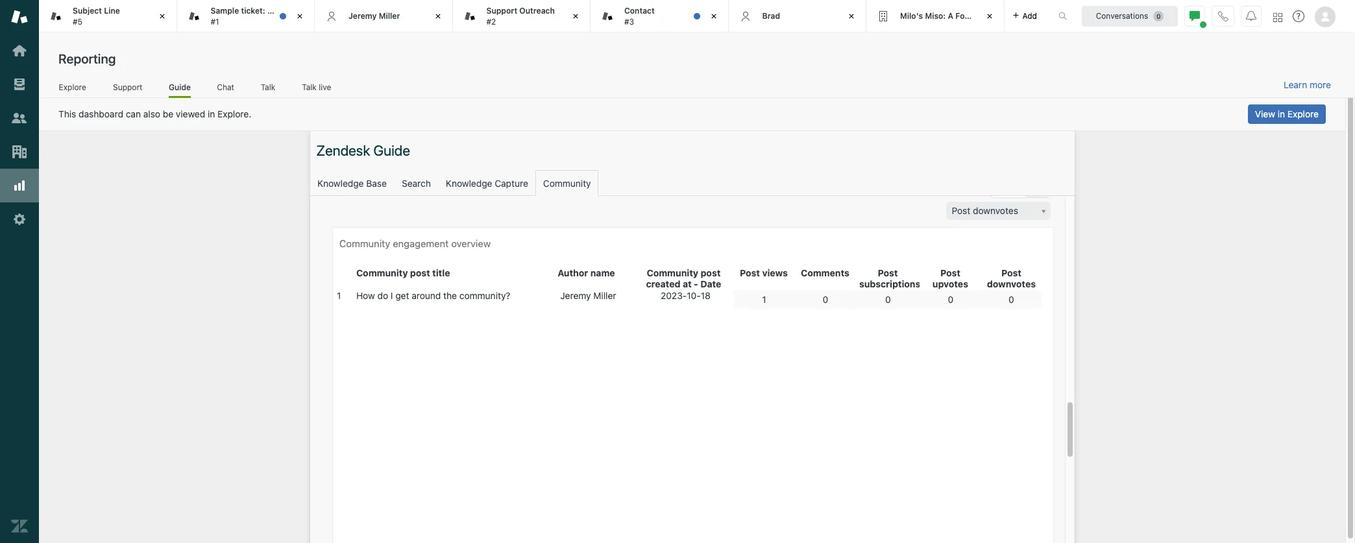 Task type: describe. For each thing, give the bounding box(es) containing it.
talk link
[[260, 82, 276, 96]]

talk for talk
[[261, 82, 275, 92]]

1 in from the left
[[208, 108, 215, 119]]

support for support outreach #2
[[487, 6, 517, 16]]

views image
[[11, 76, 28, 93]]

milo's
[[900, 11, 923, 21]]

0 vertical spatial explore
[[59, 82, 86, 92]]

learn more
[[1284, 79, 1331, 90]]

conversations
[[1096, 11, 1149, 20]]

button displays agent's chat status as online. image
[[1190, 11, 1200, 21]]

view in explore button
[[1248, 105, 1326, 124]]

close image inside tab
[[293, 10, 306, 23]]

subsidiary
[[988, 11, 1029, 21]]

sample
[[211, 6, 239, 16]]

meet
[[267, 6, 287, 16]]

customers image
[[11, 110, 28, 127]]

brad
[[762, 11, 780, 21]]

line
[[104, 6, 120, 16]]

milo's miso: a foodlez subsidiary
[[900, 11, 1029, 21]]

view in explore
[[1255, 108, 1319, 119]]

#2
[[487, 17, 496, 26]]

jeremy miller tab
[[315, 0, 453, 32]]

get help image
[[1293, 10, 1305, 22]]

close image for tab containing subject line
[[155, 10, 168, 23]]

foodlez
[[956, 11, 986, 21]]

guide
[[169, 82, 191, 92]]

tab containing sample ticket: meet the ticket
[[177, 0, 325, 32]]

close image for brad tab
[[845, 10, 858, 23]]

also
[[143, 108, 160, 119]]

jeremy miller
[[349, 11, 400, 21]]

contact #3
[[624, 6, 655, 26]]

#1
[[211, 17, 219, 26]]

this
[[58, 108, 76, 119]]

outreach
[[520, 6, 555, 16]]

subject
[[73, 6, 102, 16]]

#3
[[624, 17, 634, 26]]

explore inside button
[[1288, 108, 1319, 119]]

can
[[126, 108, 141, 119]]

this dashboard can also be viewed in explore.
[[58, 108, 251, 119]]

talk live
[[302, 82, 331, 92]]

miso:
[[925, 11, 946, 21]]

add
[[1023, 11, 1037, 20]]

admin image
[[11, 211, 28, 228]]

the
[[289, 6, 301, 16]]

close image for jeremy miller tab
[[431, 10, 444, 23]]



Task type: vqa. For each thing, say whether or not it's contained in the screenshot.
leftmost you
no



Task type: locate. For each thing, give the bounding box(es) containing it.
#5
[[73, 17, 82, 26]]

3 close image from the left
[[569, 10, 582, 23]]

ticket:
[[241, 6, 265, 16]]

get started image
[[11, 42, 28, 59]]

0 horizontal spatial support
[[113, 82, 142, 92]]

zendesk products image
[[1274, 13, 1283, 22]]

close image right outreach
[[569, 10, 582, 23]]

in inside button
[[1278, 108, 1285, 119]]

sample ticket: meet the ticket #1
[[211, 6, 325, 26]]

support for support
[[113, 82, 142, 92]]

2 close image from the left
[[983, 10, 996, 23]]

explore up this
[[59, 82, 86, 92]]

close image inside milo's miso: a foodlez subsidiary tab
[[983, 10, 996, 23]]

2 close image from the left
[[431, 10, 444, 23]]

1 vertical spatial explore
[[1288, 108, 1319, 119]]

learn more link
[[1284, 79, 1331, 91]]

talk inside talk link
[[261, 82, 275, 92]]

1 vertical spatial support
[[113, 82, 142, 92]]

close image
[[293, 10, 306, 23], [983, 10, 996, 23]]

0 vertical spatial support
[[487, 6, 517, 16]]

explore
[[59, 82, 86, 92], [1288, 108, 1319, 119]]

main element
[[0, 0, 39, 543]]

learn
[[1284, 79, 1308, 90]]

ticket
[[303, 6, 325, 16]]

2 in from the left
[[1278, 108, 1285, 119]]

support
[[487, 6, 517, 16], [113, 82, 142, 92]]

close image for tab containing support outreach
[[569, 10, 582, 23]]

conversations button
[[1082, 6, 1178, 26]]

1 tab from the left
[[39, 0, 177, 32]]

chat link
[[217, 82, 235, 96]]

brad tab
[[729, 0, 867, 32]]

explore link
[[58, 82, 87, 96]]

talk inside talk live link
[[302, 82, 317, 92]]

close image right 'line' at the top left
[[155, 10, 168, 23]]

1 horizontal spatial explore
[[1288, 108, 1319, 119]]

close image right meet at the left top
[[293, 10, 306, 23]]

close image inside brad tab
[[845, 10, 858, 23]]

support up can at the left of page
[[113, 82, 142, 92]]

organizations image
[[11, 143, 28, 160]]

in right view on the top right of the page
[[1278, 108, 1285, 119]]

in right viewed
[[208, 108, 215, 119]]

support up #2
[[487, 6, 517, 16]]

1 horizontal spatial in
[[1278, 108, 1285, 119]]

tab containing subject line
[[39, 0, 177, 32]]

talk right "chat"
[[261, 82, 275, 92]]

5 close image from the left
[[845, 10, 858, 23]]

4 close image from the left
[[707, 10, 720, 23]]

support outreach #2
[[487, 6, 555, 26]]

talk live link
[[302, 82, 332, 96]]

tab containing support outreach
[[453, 0, 591, 32]]

0 horizontal spatial in
[[208, 108, 215, 119]]

subject line #5
[[73, 6, 120, 26]]

in
[[208, 108, 215, 119], [1278, 108, 1285, 119]]

explore.
[[218, 108, 251, 119]]

close image right miller
[[431, 10, 444, 23]]

contact
[[624, 6, 655, 16]]

0 horizontal spatial close image
[[293, 10, 306, 23]]

miller
[[379, 11, 400, 21]]

support inside support outreach #2
[[487, 6, 517, 16]]

close image left milo's
[[845, 10, 858, 23]]

reporting
[[58, 51, 116, 66]]

support link
[[113, 82, 143, 96]]

jeremy
[[349, 11, 377, 21]]

talk left live
[[302, 82, 317, 92]]

0 horizontal spatial explore
[[59, 82, 86, 92]]

guide link
[[169, 82, 191, 98]]

more
[[1310, 79, 1331, 90]]

1 talk from the left
[[261, 82, 275, 92]]

tab containing contact
[[591, 0, 729, 32]]

close image left brad
[[707, 10, 720, 23]]

talk for talk live
[[302, 82, 317, 92]]

close image
[[155, 10, 168, 23], [431, 10, 444, 23], [569, 10, 582, 23], [707, 10, 720, 23], [845, 10, 858, 23]]

live
[[319, 82, 331, 92]]

4 tab from the left
[[591, 0, 729, 32]]

viewed
[[176, 108, 205, 119]]

explore down learn more link
[[1288, 108, 1319, 119]]

notifications image
[[1246, 11, 1257, 21]]

1 close image from the left
[[293, 10, 306, 23]]

view
[[1255, 108, 1276, 119]]

tab
[[39, 0, 177, 32], [177, 0, 325, 32], [453, 0, 591, 32], [591, 0, 729, 32]]

1 close image from the left
[[155, 10, 168, 23]]

talk
[[261, 82, 275, 92], [302, 82, 317, 92]]

close image left the add popup button
[[983, 10, 996, 23]]

zendesk support image
[[11, 8, 28, 25]]

2 tab from the left
[[177, 0, 325, 32]]

2 talk from the left
[[302, 82, 317, 92]]

add button
[[1005, 0, 1045, 32]]

dashboard
[[79, 108, 123, 119]]

zendesk image
[[11, 518, 28, 535]]

1 horizontal spatial support
[[487, 6, 517, 16]]

a
[[948, 11, 954, 21]]

1 horizontal spatial talk
[[302, 82, 317, 92]]

chat
[[217, 82, 234, 92]]

tabs tab list
[[39, 0, 1045, 32]]

3 tab from the left
[[453, 0, 591, 32]]

close image inside jeremy miller tab
[[431, 10, 444, 23]]

be
[[163, 108, 173, 119]]

milo's miso: a foodlez subsidiary tab
[[867, 0, 1029, 32]]

reporting image
[[11, 177, 28, 194]]

0 horizontal spatial talk
[[261, 82, 275, 92]]

1 horizontal spatial close image
[[983, 10, 996, 23]]



